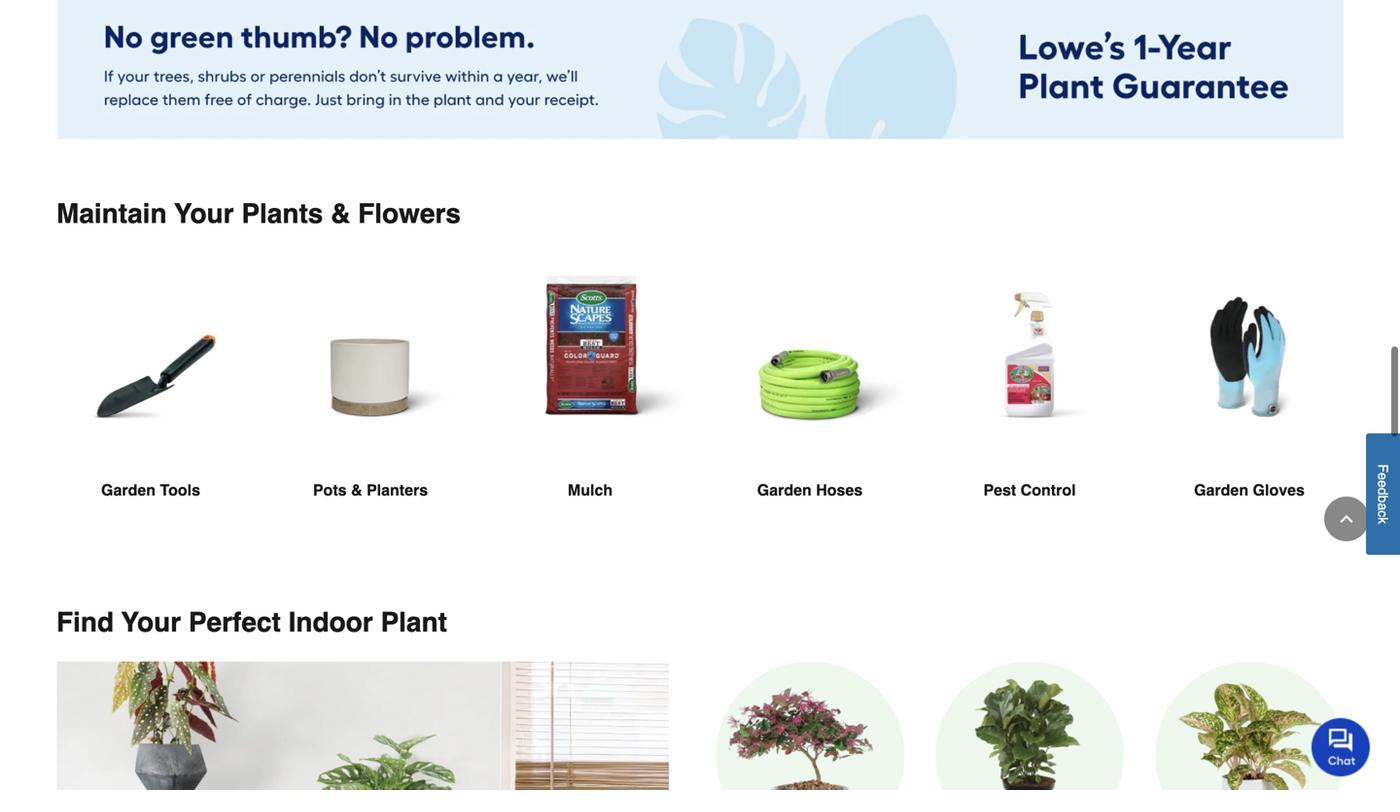 Task type: vqa. For each thing, say whether or not it's contained in the screenshot.
A bottle spray pest control. image
yes



Task type: describe. For each thing, give the bounding box(es) containing it.
a bag of scotts nature scapes mulch. image
[[496, 261, 685, 449]]

garden for garden hoses
[[757, 481, 812, 499]]

tools
[[160, 481, 200, 499]]

control
[[1021, 481, 1076, 499]]

b
[[1375, 495, 1391, 503]]

a beige and tan planter. image
[[276, 261, 465, 449]]

pest control link
[[935, 261, 1124, 549]]

1 e from the top
[[1375, 473, 1391, 480]]

a green garden hose in a coil. image
[[716, 261, 904, 449]]

& inside "link"
[[351, 481, 362, 499]]

garden for garden gloves
[[1194, 481, 1249, 499]]

f e e d b a c k
[[1375, 464, 1391, 524]]

a living room with a variety of house plants on shelves and plant stands. image
[[56, 662, 669, 790]]

garden tools
[[101, 481, 200, 499]]

c
[[1375, 511, 1391, 517]]

mulch link
[[496, 261, 685, 549]]

a bonsai tree in a blue pot. image
[[716, 662, 904, 790]]

maintain
[[56, 199, 167, 230]]

pots & planters
[[313, 481, 428, 499]]

a
[[1375, 503, 1391, 511]]

find your perfect indoor plant
[[56, 607, 447, 638]]

indoor
[[288, 607, 373, 638]]

a low-maintenance green plant in a black pot. image
[[935, 662, 1124, 790]]

pest control
[[983, 481, 1076, 499]]

gloves
[[1253, 481, 1305, 499]]

chat invite button image
[[1312, 718, 1371, 777]]

garden hoses
[[757, 481, 863, 499]]

garden gloves link
[[1155, 261, 1344, 549]]

scroll to top element
[[1324, 497, 1369, 542]]



Task type: locate. For each thing, give the bounding box(es) containing it.
a bottle spray pest control. image
[[935, 261, 1124, 449]]

garden inside garden hoses link
[[757, 481, 812, 499]]

e up b
[[1375, 480, 1391, 488]]

pest
[[983, 481, 1016, 499]]

e
[[1375, 473, 1391, 480], [1375, 480, 1391, 488]]

your right find
[[121, 607, 181, 638]]

chevron up image
[[1337, 509, 1356, 529]]

1 garden from the left
[[101, 481, 156, 499]]

1 vertical spatial your
[[121, 607, 181, 638]]

garden for garden tools
[[101, 481, 156, 499]]

garden gloves
[[1194, 481, 1305, 499]]

f
[[1375, 464, 1391, 473]]

maintain your plants & flowers
[[56, 199, 461, 230]]

3 garden from the left
[[1194, 481, 1249, 499]]

your for find
[[121, 607, 181, 638]]

your left plants
[[174, 199, 234, 230]]

garden inside 'garden tools' link
[[101, 481, 156, 499]]

flowers
[[358, 199, 461, 230]]

1 horizontal spatial garden
[[757, 481, 812, 499]]

0 vertical spatial your
[[174, 199, 234, 230]]

garden tools link
[[56, 261, 245, 549]]

pots
[[313, 481, 347, 499]]

garden left tools
[[101, 481, 156, 499]]

plant
[[381, 607, 447, 638]]

d
[[1375, 488, 1391, 495]]

garden
[[101, 481, 156, 499], [757, 481, 812, 499], [1194, 481, 1249, 499]]

0 horizontal spatial garden
[[101, 481, 156, 499]]

hoses
[[816, 481, 863, 499]]

your for maintain
[[174, 199, 234, 230]]

your
[[174, 199, 234, 230], [121, 607, 181, 638]]

a pair of black and blue garden gloves. image
[[1155, 261, 1344, 449]]

2 garden from the left
[[757, 481, 812, 499]]

e up d
[[1375, 473, 1391, 480]]

garden left hoses
[[757, 481, 812, 499]]

plants
[[241, 199, 323, 230]]

k
[[1375, 517, 1391, 524]]

f e e d b a c k button
[[1366, 434, 1400, 555]]

garden hoses link
[[716, 261, 904, 549]]

find
[[56, 607, 114, 638]]

& right pots
[[351, 481, 362, 499]]

&
[[331, 199, 350, 230], [351, 481, 362, 499]]

& right plants
[[331, 199, 350, 230]]

garden inside garden gloves link
[[1194, 481, 1249, 499]]

garden left gloves
[[1194, 481, 1249, 499]]

a pre-potted green plant in a white pot. image
[[1155, 662, 1344, 790]]

pots & planters link
[[276, 261, 465, 549]]

a black garden spade. image
[[56, 261, 245, 449]]

lowe's 1-year plant guarantee. image
[[56, 0, 1344, 140]]

2 e from the top
[[1375, 480, 1391, 488]]

2 horizontal spatial garden
[[1194, 481, 1249, 499]]

1 vertical spatial &
[[351, 481, 362, 499]]

planters
[[367, 481, 428, 499]]

mulch
[[568, 481, 613, 499]]

perfect
[[189, 607, 281, 638]]

0 vertical spatial &
[[331, 199, 350, 230]]



